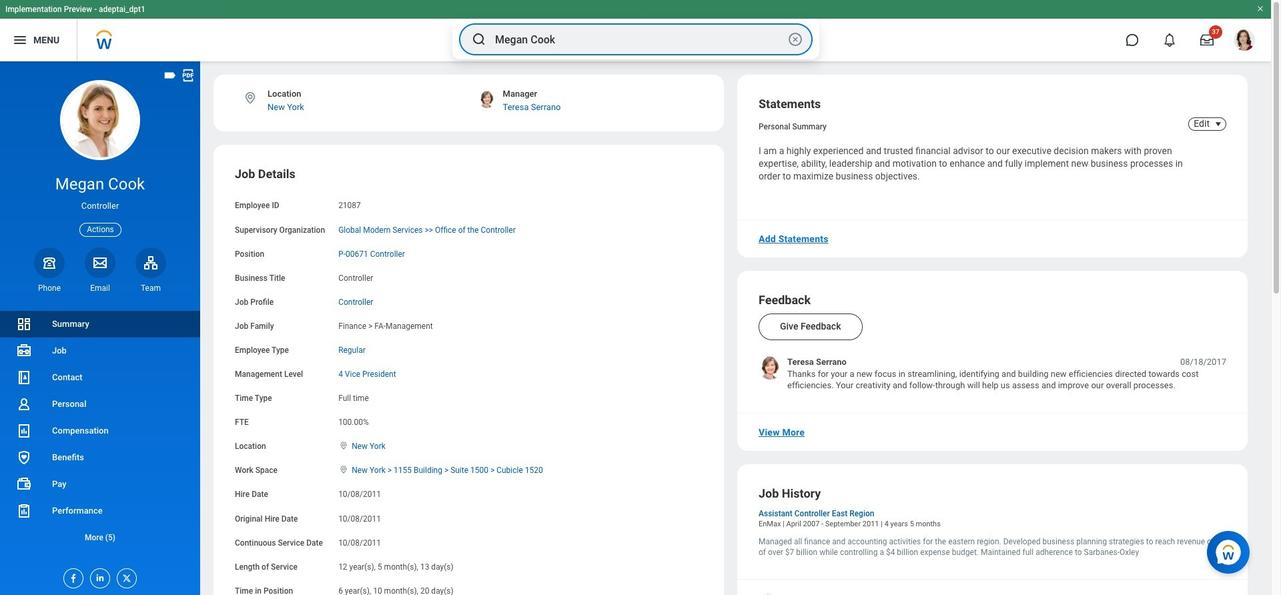 Task type: locate. For each thing, give the bounding box(es) containing it.
0 vertical spatial location image
[[338, 441, 349, 451]]

x circle image
[[787, 31, 803, 47]]

performance image
[[16, 503, 32, 519]]

x image
[[117, 569, 132, 584]]

list
[[0, 311, 200, 551]]

inbox large image
[[1200, 33, 1214, 47]]

job image
[[16, 343, 32, 359]]

benefits image
[[16, 450, 32, 466]]

summary image
[[16, 316, 32, 332]]

navigation pane region
[[0, 61, 200, 595]]

None search field
[[452, 19, 819, 59]]

notifications large image
[[1163, 33, 1176, 47]]

1 location image from the top
[[338, 441, 349, 451]]

location image
[[338, 441, 349, 451], [338, 465, 349, 475]]

2 location image from the top
[[338, 465, 349, 475]]

contact image
[[16, 370, 32, 386]]

group
[[235, 166, 703, 595]]

close environment banner image
[[1256, 5, 1264, 13]]

personal summary element
[[759, 119, 827, 131]]

linkedin image
[[91, 569, 105, 583]]

personal image
[[16, 396, 32, 412]]

1 vertical spatial location image
[[338, 465, 349, 475]]

view team image
[[143, 255, 159, 271]]

email megan cook element
[[85, 283, 115, 294]]

banner
[[0, 0, 1271, 61]]



Task type: describe. For each thing, give the bounding box(es) containing it.
team megan cook element
[[135, 283, 166, 294]]

phone image
[[40, 255, 59, 271]]

full time element
[[338, 391, 369, 403]]

facebook image
[[64, 569, 79, 584]]

profile logan mcneil image
[[1234, 29, 1255, 53]]

Search Workday  search field
[[495, 25, 785, 54]]

view printable version (pdf) image
[[181, 68, 196, 83]]

search image
[[471, 31, 487, 47]]

justify image
[[12, 32, 28, 48]]

mail image
[[92, 255, 108, 271]]

phone megan cook element
[[34, 283, 65, 294]]

pay image
[[16, 476, 32, 492]]

employee's photo (teresa serrano) image
[[759, 357, 782, 380]]

tag image
[[163, 68, 177, 83]]

caret down image
[[1210, 119, 1226, 129]]

compensation image
[[16, 423, 32, 439]]

location image
[[243, 91, 258, 105]]



Task type: vqa. For each thing, say whether or not it's contained in the screenshot.
Employee's Photo (Teresa Serrano)
yes



